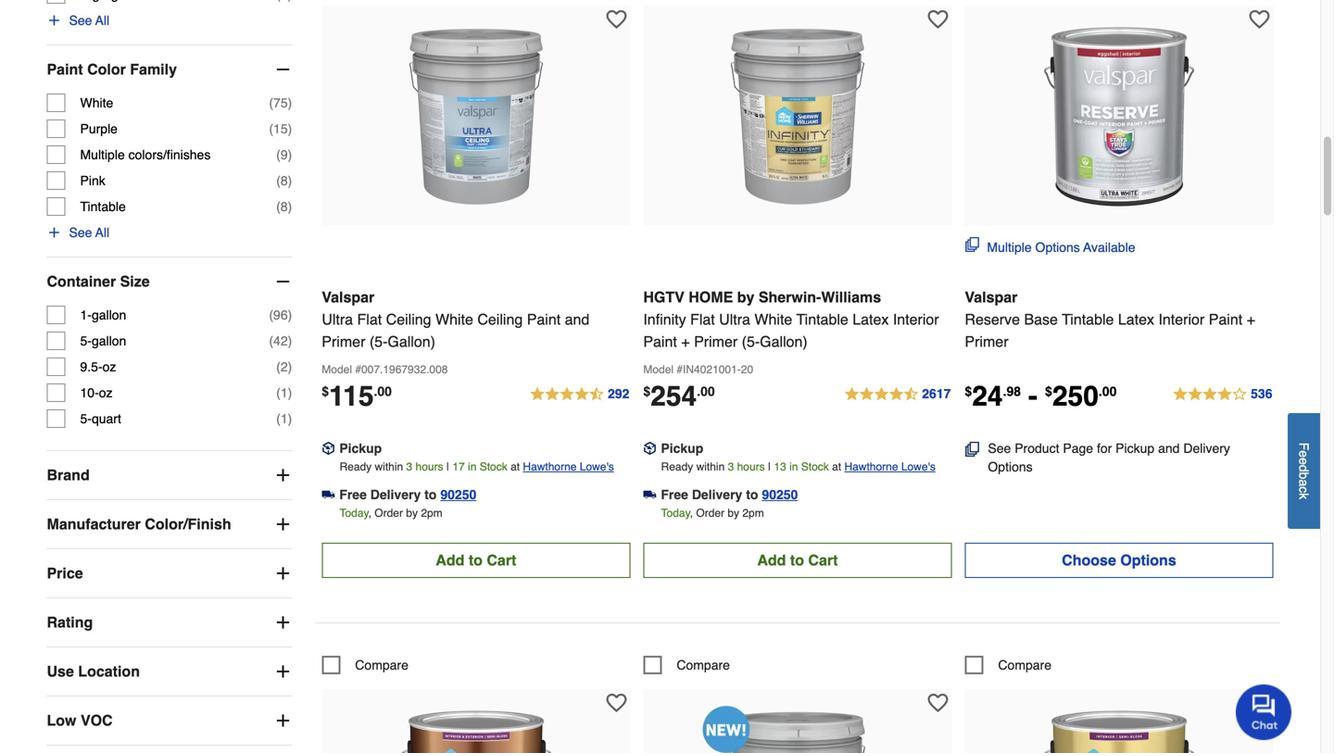 Task type: locate. For each thing, give the bounding box(es) containing it.
add
[[436, 552, 465, 569], [758, 552, 787, 569]]

3 ) from the top
[[288, 147, 292, 162]]

$ inside $ 254 .00
[[644, 384, 651, 399]]

$ for 24
[[965, 384, 973, 399]]

hawthorne lowe's button down 2617 button
[[845, 458, 936, 476]]

free delivery to 90250 down 13
[[661, 487, 799, 502]]

hgtv home by sherwin-williams infinity flat ultra white tintable latex interior paint + primer (5-gallon)
[[644, 289, 940, 350]]

free delivery to 90250
[[340, 487, 477, 502], [661, 487, 799, 502]]

4.5 stars image for 254
[[844, 384, 952, 406]]

0 vertical spatial 1
[[281, 386, 288, 400]]

( for multiple colors/finishes
[[276, 147, 281, 162]]

2 primer from the left
[[694, 333, 738, 350]]

( 8 )
[[276, 173, 292, 188], [276, 199, 292, 214]]

1 horizontal spatial 4.5 stars image
[[844, 384, 952, 406]]

3
[[407, 461, 413, 474], [728, 461, 734, 474]]

1 horizontal spatial today
[[662, 507, 691, 520]]

primer up model # 007.1967932.008
[[322, 333, 366, 350]]

0 horizontal spatial gallon)
[[388, 333, 436, 350]]

delivery for ready within 3 hours | 17 in stock at hawthorne lowe's
[[371, 487, 421, 502]]

2 today , order by 2pm from the left
[[662, 507, 765, 520]]

2pm down the ready within 3 hours | 13 in stock at hawthorne lowe's
[[743, 507, 765, 520]]

see all button up container
[[47, 223, 109, 242]]

gallon up 5-gallon
[[92, 308, 126, 323]]

,
[[369, 507, 372, 520], [691, 507, 693, 520]]

cart
[[487, 552, 517, 569], [809, 552, 838, 569]]

1 # from the left
[[355, 363, 362, 376]]

24
[[973, 380, 1004, 412]]

plus image
[[47, 13, 62, 28], [274, 515, 292, 534], [274, 565, 292, 583], [274, 712, 292, 731]]

0 horizontal spatial ceiling
[[386, 311, 432, 328]]

white up 'purple'
[[80, 95, 113, 110]]

paint up 536 button at the right bottom
[[1210, 311, 1243, 328]]

paint inside valspar ultra flat ceiling white ceiling paint and primer (5-gallon)
[[527, 311, 561, 328]]

within left 13
[[697, 461, 725, 474]]

4 ) from the top
[[288, 173, 292, 188]]

1 horizontal spatial valspar
[[965, 289, 1018, 306]]

gallon down 1-gallon
[[92, 334, 126, 349]]

1 vertical spatial all
[[95, 225, 109, 240]]

2 hours from the left
[[738, 461, 765, 474]]

interior left reserve
[[894, 311, 940, 328]]

plus image for price
[[274, 565, 292, 583]]

2 stock from the left
[[802, 461, 830, 474]]

.00 inside $ 254 .00
[[697, 384, 715, 399]]

flat up model # 007.1967932.008
[[357, 311, 382, 328]]

all
[[95, 13, 109, 28], [95, 225, 109, 240]]

(5- inside hgtv home by sherwin-williams infinity flat ultra white tintable latex interior paint + primer (5-gallon)
[[742, 333, 760, 350]]

0 horizontal spatial ready
[[340, 461, 372, 474]]

by down the ready within 3 hours | 13 in stock at hawthorne lowe's
[[728, 507, 740, 520]]

minus image up ( 75 ) in the left of the page
[[274, 60, 292, 79]]

at for 13
[[833, 461, 842, 474]]

.00 for 115
[[374, 384, 392, 399]]

tintable
[[80, 199, 126, 214], [797, 311, 849, 328], [1063, 311, 1115, 328]]

3 for 17
[[407, 461, 413, 474]]

8 down 9
[[281, 199, 288, 214]]

oz up quart
[[99, 386, 113, 400]]

1 within from the left
[[375, 461, 403, 474]]

1 primer from the left
[[322, 333, 366, 350]]

hawthorne lowe's button down 292 'button' at the bottom left
[[523, 458, 614, 476]]

2 ultra from the left
[[720, 311, 751, 328]]

1 vertical spatial gallon
[[92, 334, 126, 349]]

2 compare from the left
[[677, 658, 730, 673]]

today , order by 2pm
[[340, 507, 443, 520], [662, 507, 765, 520]]

gallon for 5-
[[92, 334, 126, 349]]

0 horizontal spatial today
[[340, 507, 369, 520]]

3 for 13
[[728, 461, 734, 474]]

delivery down ready within 3 hours | 17 in stock at hawthorne lowe's
[[371, 487, 421, 502]]

+ down "infinity"
[[682, 333, 690, 350]]

( for pink
[[276, 173, 281, 188]]

add to cart button
[[322, 543, 631, 578], [644, 543, 952, 578]]

e up b
[[1297, 458, 1312, 465]]

flat
[[357, 311, 382, 328], [691, 311, 715, 328]]

1 valspar from the left
[[322, 289, 375, 306]]

6 ) from the top
[[288, 308, 292, 323]]

2pm
[[421, 507, 443, 520], [743, 507, 765, 520]]

hawthorne down 292 'button' at the bottom left
[[523, 461, 577, 474]]

paint color family
[[47, 61, 177, 78]]

1 horizontal spatial truck filled image
[[644, 489, 657, 502]]

1 gallon from the top
[[92, 308, 126, 323]]

1 flat from the left
[[357, 311, 382, 328]]

options for choose
[[1121, 552, 1177, 569]]

) down the 2
[[288, 412, 292, 426]]

1 horizontal spatial |
[[768, 461, 771, 474]]

0 vertical spatial options
[[1036, 240, 1081, 255]]

1 vertical spatial oz
[[99, 386, 113, 400]]

compare for 5005508533 element
[[355, 658, 409, 673]]

valspar up reserve
[[965, 289, 1018, 306]]

hawthorne down 2617 button
[[845, 461, 899, 474]]

1 hawthorne from the left
[[523, 461, 577, 474]]

1 5- from the top
[[80, 334, 92, 349]]

0 horizontal spatial |
[[447, 461, 450, 474]]

9.5-oz
[[80, 360, 116, 375]]

paint up 292 'button' at the bottom left
[[527, 311, 561, 328]]

8 down ( 9 )
[[281, 173, 288, 188]]

3 left 17
[[407, 461, 413, 474]]

lowe's down 292 'button' at the bottom left
[[580, 461, 614, 474]]

254
[[651, 380, 697, 412]]

primer inside valspar ultra flat ceiling white ceiling paint and primer (5-gallon)
[[322, 333, 366, 350]]

0 horizontal spatial in
[[468, 461, 477, 474]]

available
[[1084, 240, 1136, 255]]

at right 13
[[833, 461, 842, 474]]

0 horizontal spatial +
[[682, 333, 690, 350]]

0 vertical spatial 5-
[[80, 334, 92, 349]]

2 gallon) from the left
[[760, 333, 808, 350]]

interior inside hgtv home by sherwin-williams infinity flat ultra white tintable latex interior paint + primer (5-gallon)
[[894, 311, 940, 328]]

2 free from the left
[[661, 487, 689, 502]]

plus image inside rating button
[[274, 614, 292, 632]]

1 , from the left
[[369, 507, 372, 520]]

0 horizontal spatial cart
[[487, 552, 517, 569]]

2 within from the left
[[697, 461, 725, 474]]

1 horizontal spatial compare
[[677, 658, 730, 673]]

hawthorne lowe's button for ready within 3 hours | 17 in stock at hawthorne lowe's
[[523, 458, 614, 476]]

plus image inside brand button
[[274, 466, 292, 485]]

1 horizontal spatial add to cart button
[[644, 543, 952, 578]]

and inside valspar ultra flat ceiling white ceiling paint and primer (5-gallon)
[[565, 311, 590, 328]]

2 in from the left
[[790, 461, 799, 474]]

1 horizontal spatial .00
[[697, 384, 715, 399]]

tintable right 'base'
[[1063, 311, 1115, 328]]

delivery inside see product page for pickup and delivery options
[[1184, 441, 1231, 456]]

2 8 from the top
[[281, 199, 288, 214]]

stock right 13
[[802, 461, 830, 474]]

1 cart from the left
[[487, 552, 517, 569]]

3 .00 from the left
[[1099, 384, 1117, 399]]

( for 10-oz
[[276, 386, 281, 400]]

within
[[375, 461, 403, 474], [697, 461, 725, 474]]

all up container size
[[95, 225, 109, 240]]

2 model from the left
[[644, 363, 674, 376]]

$ 24 .98 - $ 250 .00
[[965, 380, 1117, 412]]

pickup image
[[644, 442, 657, 455]]

| left 13
[[768, 461, 771, 474]]

2 horizontal spatial primer
[[965, 333, 1009, 350]]

) down 9
[[288, 199, 292, 214]]

multiple inside 'link'
[[988, 240, 1032, 255]]

) down 15
[[288, 147, 292, 162]]

paint down "infinity"
[[644, 333, 678, 350]]

0 horizontal spatial hours
[[416, 461, 444, 474]]

1 ultra from the left
[[322, 311, 353, 328]]

1 stock from the left
[[480, 461, 508, 474]]

# up "actual price $254.00" element
[[677, 363, 683, 376]]

in4021001-
[[683, 363, 741, 376]]

compare inside 5005508533 element
[[355, 658, 409, 673]]

hours
[[416, 461, 444, 474], [738, 461, 765, 474]]

1 horizontal spatial +
[[1247, 311, 1256, 328]]

1 interior from the left
[[894, 311, 940, 328]]

model up 115 at left bottom
[[322, 363, 352, 376]]

1 horizontal spatial 90250 button
[[762, 486, 799, 504]]

0 vertical spatial gallon
[[92, 308, 126, 323]]

2 (5- from the left
[[742, 333, 760, 350]]

1 horizontal spatial interior
[[1159, 311, 1205, 328]]

1 horizontal spatial and
[[1159, 441, 1181, 456]]

007.1967932.008
[[362, 363, 448, 376]]

minus image up 96
[[274, 273, 292, 291]]

add for second add to cart button from left
[[758, 552, 787, 569]]

1 today from the left
[[340, 507, 369, 520]]

7 ) from the top
[[288, 334, 292, 349]]

0 horizontal spatial multiple
[[80, 147, 125, 162]]

| left 17
[[447, 461, 450, 474]]

today
[[340, 507, 369, 520], [662, 507, 691, 520]]

1 horizontal spatial order
[[697, 507, 725, 520]]

1 vertical spatial 5-
[[80, 412, 92, 426]]

valspar inside valspar reserve base tintable latex interior paint + primer
[[965, 289, 1018, 306]]

ready down $ 115 .00
[[340, 461, 372, 474]]

1 minus image from the top
[[274, 60, 292, 79]]

1 horizontal spatial latex
[[1119, 311, 1155, 328]]

tintable down pink
[[80, 199, 126, 214]]

) up ( 42 )
[[288, 308, 292, 323]]

292
[[608, 386, 630, 401]]

stock for 17
[[480, 461, 508, 474]]

( 8 ) down 9
[[276, 199, 292, 214]]

.00 for 254
[[697, 384, 715, 399]]

delivery down 536 button at the right bottom
[[1184, 441, 1231, 456]]

multiple for multiple options available
[[988, 240, 1032, 255]]

0 horizontal spatial lowe's
[[580, 461, 614, 474]]

$ for 115
[[322, 384, 329, 399]]

1 3 from the left
[[407, 461, 413, 474]]

latex down the available
[[1119, 311, 1155, 328]]

2pm down ready within 3 hours | 17 in stock at hawthorne lowe's
[[421, 507, 443, 520]]

1 ( 1 ) from the top
[[276, 386, 292, 400]]

primer down reserve
[[965, 333, 1009, 350]]

( 8 ) down ( 9 )
[[276, 173, 292, 188]]

hours left 13
[[738, 461, 765, 474]]

( for purple
[[269, 121, 274, 136]]

delivery down the ready within 3 hours | 13 in stock at hawthorne lowe's
[[692, 487, 743, 502]]

1 vertical spatial see
[[69, 225, 92, 240]]

e
[[1297, 451, 1312, 458], [1297, 458, 1312, 465]]

1 add from the left
[[436, 552, 465, 569]]

ultra inside valspar ultra flat ceiling white ceiling paint and primer (5-gallon)
[[322, 311, 353, 328]]

3 compare from the left
[[999, 658, 1052, 673]]

8 ) from the top
[[288, 360, 292, 375]]

0 horizontal spatial pickup
[[340, 441, 382, 456]]

flat down the home
[[691, 311, 715, 328]]

( 1 ) for quart
[[276, 412, 292, 426]]

by down ready within 3 hours | 17 in stock at hawthorne lowe's
[[406, 507, 418, 520]]

actual price $254.00 element
[[644, 380, 715, 412]]

0 vertical spatial and
[[565, 311, 590, 328]]

1 vertical spatial ( 1 )
[[276, 412, 292, 426]]

$ 254 .00
[[644, 380, 715, 412]]

0 vertical spatial see all button
[[47, 11, 109, 30]]

valspar for ultra
[[322, 289, 375, 306]]

by inside hgtv home by sherwin-williams infinity flat ultra white tintable latex interior paint + primer (5-gallon)
[[738, 289, 755, 306]]

multiple for multiple colors/finishes
[[80, 147, 125, 162]]

( 15 )
[[269, 121, 292, 136]]

1 90250 from the left
[[441, 487, 477, 502]]

minus image
[[274, 60, 292, 79], [274, 273, 292, 291]]

see all
[[69, 13, 109, 28], [69, 225, 109, 240]]

# for hgtv home by sherwin-williams infinity flat ultra white tintable latex interior paint + primer (5-gallon)
[[677, 363, 683, 376]]

9.5-
[[80, 360, 103, 375]]

1 compare from the left
[[355, 658, 409, 673]]

0 vertical spatial ( 1 )
[[276, 386, 292, 400]]

1 .00 from the left
[[374, 384, 392, 399]]

2 4.5 stars image from the left
[[844, 384, 952, 406]]

0 horizontal spatial valspar
[[322, 289, 375, 306]]

90250 down 17
[[441, 487, 477, 502]]

( for tintable
[[276, 199, 281, 214]]

1 in from the left
[[468, 461, 477, 474]]

1 truck filled image from the left
[[322, 489, 335, 502]]

1 ) from the top
[[288, 95, 292, 110]]

2 horizontal spatial delivery
[[1184, 441, 1231, 456]]

90250 button for 13
[[762, 486, 799, 504]]

see up container
[[69, 225, 92, 240]]

0 horizontal spatial 90250 button
[[441, 486, 477, 504]]

90250 button down 17
[[441, 486, 477, 504]]

valspar up model # 007.1967932.008
[[322, 289, 375, 306]]

8
[[281, 173, 288, 188], [281, 199, 288, 214]]

1 horizontal spatial hours
[[738, 461, 765, 474]]

.00 down in4021001- at the right top
[[697, 384, 715, 399]]

tintable down williams
[[797, 311, 849, 328]]

2 ) from the top
[[288, 121, 292, 136]]

infinity
[[644, 311, 687, 328]]

oz down 5-gallon
[[103, 360, 116, 375]]

0 horizontal spatial hawthorne lowe's button
[[523, 458, 614, 476]]

5- down 1-
[[80, 334, 92, 349]]

0 horizontal spatial interior
[[894, 311, 940, 328]]

0 horizontal spatial 2pm
[[421, 507, 443, 520]]

valspar inside valspar ultra flat ceiling white ceiling paint and primer (5-gallon)
[[322, 289, 375, 306]]

minus image inside container size button
[[274, 273, 292, 291]]

1 2pm from the left
[[421, 507, 443, 520]]

0 horizontal spatial 90250
[[441, 487, 477, 502]]

use location
[[47, 663, 140, 680]]

1 horizontal spatial ,
[[691, 507, 693, 520]]

4.5 stars image
[[529, 384, 631, 406], [844, 384, 952, 406]]

2 at from the left
[[833, 461, 842, 474]]

90250
[[441, 487, 477, 502], [762, 487, 799, 502]]

model for ultra flat ceiling white ceiling paint and primer (5-gallon)
[[322, 363, 352, 376]]

pickup inside see product page for pickup and delivery options
[[1116, 441, 1155, 456]]

in
[[468, 461, 477, 474], [790, 461, 799, 474]]

2 pickup from the left
[[661, 441, 704, 456]]

model for infinity flat ultra white tintable latex interior paint + primer (5-gallon)
[[644, 363, 674, 376]]

primer up in4021001- at the right top
[[694, 333, 738, 350]]

0 horizontal spatial compare
[[355, 658, 409, 673]]

0 horizontal spatial .00
[[374, 384, 392, 399]]

1 horizontal spatial multiple
[[988, 240, 1032, 255]]

2 interior from the left
[[1159, 311, 1205, 328]]

.00 up the for
[[1099, 384, 1117, 399]]

2 2pm from the left
[[743, 507, 765, 520]]

paint inside button
[[47, 61, 83, 78]]

) for white
[[288, 95, 292, 110]]

options inside 'link'
[[1036, 240, 1081, 255]]

) for 1-gallon
[[288, 308, 292, 323]]

(
[[269, 95, 274, 110], [269, 121, 274, 136], [276, 147, 281, 162], [276, 173, 281, 188], [276, 199, 281, 214], [269, 308, 274, 323], [269, 334, 274, 349], [276, 360, 281, 375], [276, 386, 281, 400], [276, 412, 281, 426]]

container size
[[47, 273, 150, 290]]

) up 9
[[288, 121, 292, 136]]

.00 inside $ 115 .00
[[374, 384, 392, 399]]

2 horizontal spatial pickup
[[1116, 441, 1155, 456]]

0 vertical spatial 8
[[281, 173, 288, 188]]

2 vertical spatial options
[[1121, 552, 1177, 569]]

free delivery to 90250 down 17
[[340, 487, 477, 502]]

0 horizontal spatial flat
[[357, 311, 382, 328]]

ultra inside hgtv home by sherwin-williams infinity flat ultra white tintable latex interior paint + primer (5-gallon)
[[720, 311, 751, 328]]

ceiling
[[386, 311, 432, 328], [478, 311, 523, 328]]

latex down williams
[[853, 311, 889, 328]]

compare inside 5014537513 element
[[677, 658, 730, 673]]

in right 17
[[468, 461, 477, 474]]

) down ( 9 )
[[288, 173, 292, 188]]

.00
[[374, 384, 392, 399], [697, 384, 715, 399], [1099, 384, 1117, 399]]

1 90250 button from the left
[[441, 486, 477, 504]]

1 today , order by 2pm from the left
[[340, 507, 443, 520]]

2 latex from the left
[[1119, 311, 1155, 328]]

2617 button
[[844, 384, 952, 406]]

heart outline image
[[607, 9, 627, 29], [928, 9, 949, 29], [1250, 9, 1270, 29], [607, 693, 627, 714], [1250, 693, 1270, 714]]

0 horizontal spatial today , order by 2pm
[[340, 507, 443, 520]]

2 $ from the left
[[644, 384, 651, 399]]

0 horizontal spatial add to cart button
[[322, 543, 631, 578]]

0 horizontal spatial at
[[511, 461, 520, 474]]

hawthorne for ready within 3 hours | 17 in stock at hawthorne lowe's
[[523, 461, 577, 474]]

(5- up 20
[[742, 333, 760, 350]]

1 pickup from the left
[[340, 441, 382, 456]]

truck filled image
[[322, 489, 335, 502], [644, 489, 657, 502]]

2 cart from the left
[[809, 552, 838, 569]]

d
[[1297, 465, 1312, 472]]

see all button up color on the top left of the page
[[47, 11, 109, 30]]

4.5 stars image for 115
[[529, 384, 631, 406]]

2 ( 1 ) from the top
[[276, 412, 292, 426]]

1 horizontal spatial 3
[[728, 461, 734, 474]]

2 horizontal spatial compare
[[999, 658, 1052, 673]]

2 lowe's from the left
[[902, 461, 936, 474]]

plus image inside use location button
[[274, 663, 292, 681]]

plus image inside manufacturer color/finish "button"
[[274, 515, 292, 534]]

1 horizontal spatial ultra
[[720, 311, 751, 328]]

oz for 9.5-
[[103, 360, 116, 375]]

see all button
[[47, 11, 109, 30], [47, 223, 109, 242]]

0 horizontal spatial ultra
[[322, 311, 353, 328]]

) down ( 42 )
[[288, 360, 292, 375]]

0 horizontal spatial model
[[322, 363, 352, 376]]

5-
[[80, 334, 92, 349], [80, 412, 92, 426]]

1 8 from the top
[[281, 173, 288, 188]]

1 horizontal spatial hawthorne
[[845, 461, 899, 474]]

1 lowe's from the left
[[580, 461, 614, 474]]

2 today from the left
[[662, 507, 691, 520]]

truck filled image for ready within 3 hours | 17 in stock at hawthorne lowe's
[[322, 489, 335, 502]]

and inside see product page for pickup and delivery options
[[1159, 441, 1181, 456]]

0 vertical spatial +
[[1247, 311, 1256, 328]]

in right 13
[[790, 461, 799, 474]]

1 vertical spatial and
[[1159, 441, 1181, 456]]

1 1 from the top
[[281, 386, 288, 400]]

minus image inside the paint color family button
[[274, 60, 292, 79]]

1 horizontal spatial white
[[436, 311, 474, 328]]

order
[[375, 507, 403, 520], [697, 507, 725, 520]]

hours for 17
[[416, 461, 444, 474]]

0 horizontal spatial latex
[[853, 311, 889, 328]]

1 gallon) from the left
[[388, 333, 436, 350]]

within for ready within 3 hours | 13 in stock at hawthorne lowe's
[[697, 461, 725, 474]]

flat inside valspar ultra flat ceiling white ceiling paint and primer (5-gallon)
[[357, 311, 382, 328]]

by right the home
[[738, 289, 755, 306]]

hgtv home by sherwin-williams infinity flat ultra white tintable latex interior paint + primer (5-gallon) image
[[696, 15, 900, 219]]

1 horizontal spatial today , order by 2pm
[[662, 507, 765, 520]]

at right 17
[[511, 461, 520, 474]]

see left product
[[989, 441, 1012, 456]]

2 add from the left
[[758, 552, 787, 569]]

1 free delivery to 90250 from the left
[[340, 487, 477, 502]]

+
[[1247, 311, 1256, 328], [682, 333, 690, 350]]

1 horizontal spatial #
[[677, 363, 683, 376]]

9
[[281, 147, 288, 162]]

3 pickup from the left
[[1116, 441, 1155, 456]]

1 horizontal spatial delivery
[[692, 487, 743, 502]]

4.5 stars image containing 292
[[529, 384, 631, 406]]

) for 9.5-oz
[[288, 360, 292, 375]]

gallon for 1-
[[92, 308, 126, 323]]

gallon) down sherwin-
[[760, 333, 808, 350]]

see all up color on the top left of the page
[[69, 13, 109, 28]]

$ inside $ 115 .00
[[322, 384, 329, 399]]

0 horizontal spatial ,
[[369, 507, 372, 520]]

90250 button for 17
[[441, 486, 477, 504]]

pickup right pickup image
[[340, 441, 382, 456]]

1 horizontal spatial in
[[790, 461, 799, 474]]

1 add to cart from the left
[[436, 552, 517, 569]]

#
[[355, 363, 362, 376], [677, 363, 683, 376]]

truck filled image down pickup image
[[322, 489, 335, 502]]

|
[[447, 461, 450, 474], [768, 461, 771, 474]]

0 horizontal spatial delivery
[[371, 487, 421, 502]]

(5- up model # 007.1967932.008
[[370, 333, 388, 350]]

color/finish
[[145, 516, 231, 533]]

( 8 ) for tintable
[[276, 199, 292, 214]]

2 hawthorne lowe's button from the left
[[845, 458, 936, 476]]

lowe's
[[580, 461, 614, 474], [902, 461, 936, 474]]

10 ) from the top
[[288, 412, 292, 426]]

1 vertical spatial minus image
[[274, 273, 292, 291]]

2 # from the left
[[677, 363, 683, 376]]

) down ( 2 )
[[288, 386, 292, 400]]

options down product
[[989, 460, 1033, 474]]

( 1 )
[[276, 386, 292, 400], [276, 412, 292, 426]]

1 vertical spatial 8
[[281, 199, 288, 214]]

, for ready within 3 hours | 13 in stock at hawthorne lowe's
[[691, 507, 693, 520]]

1 vertical spatial +
[[682, 333, 690, 350]]

plus image inside price button
[[274, 565, 292, 583]]

) for purple
[[288, 121, 292, 136]]

lowe's down 2617 button
[[902, 461, 936, 474]]

0 horizontal spatial and
[[565, 311, 590, 328]]

valspar
[[322, 289, 375, 306], [965, 289, 1018, 306]]

5 ) from the top
[[288, 199, 292, 214]]

1 4.5 stars image from the left
[[529, 384, 631, 406]]

primer inside valspar reserve base tintable latex interior paint + primer
[[965, 333, 1009, 350]]

all up color on the top left of the page
[[95, 13, 109, 28]]

add to cart
[[436, 552, 517, 569], [758, 552, 838, 569]]

1 horizontal spatial 2pm
[[743, 507, 765, 520]]

) for multiple colors/finishes
[[288, 147, 292, 162]]

compare inside 5005508279 element
[[999, 658, 1052, 673]]

2 3 from the left
[[728, 461, 734, 474]]

2617
[[923, 386, 952, 401]]

2 ( 8 ) from the top
[[276, 199, 292, 214]]

1 (5- from the left
[[370, 333, 388, 350]]

# up actual price $115.00 element
[[355, 363, 362, 376]]

valspar reserve base tintable latex interior paint + primer
[[965, 289, 1256, 350]]

1 add to cart button from the left
[[322, 543, 631, 578]]

4.5 stars image containing 2617
[[844, 384, 952, 406]]

options left the available
[[1036, 240, 1081, 255]]

2 | from the left
[[768, 461, 771, 474]]

truck filled image down pickup icon
[[644, 489, 657, 502]]

plus image for manufacturer color/finish
[[274, 515, 292, 534]]

white
[[80, 95, 113, 110], [436, 311, 474, 328], [755, 311, 793, 328]]

0 horizontal spatial add
[[436, 552, 465, 569]]

1 free from the left
[[340, 487, 367, 502]]

and right the for
[[1159, 441, 1181, 456]]

96
[[274, 308, 288, 323]]

1-
[[80, 308, 92, 323]]

1 | from the left
[[447, 461, 450, 474]]

5005508279 element
[[965, 656, 1052, 675]]

1 model from the left
[[322, 363, 352, 376]]

primer inside hgtv home by sherwin-williams infinity flat ultra white tintable latex interior paint + primer (5-gallon)
[[694, 333, 738, 350]]

1 ( 8 ) from the top
[[276, 173, 292, 188]]

.00 inside $ 24 .98 - $ 250 .00
[[1099, 384, 1117, 399]]

1 horizontal spatial free
[[661, 487, 689, 502]]

1 horizontal spatial 90250
[[762, 487, 799, 502]]

1 horizontal spatial add to cart
[[758, 552, 838, 569]]

actual price $115.00 element
[[322, 380, 392, 412]]

1 ready from the left
[[340, 461, 372, 474]]

today , order by 2pm for ready within 3 hours | 13 in stock at hawthorne lowe's
[[662, 507, 765, 520]]

plus image
[[47, 225, 62, 240], [274, 466, 292, 485], [274, 614, 292, 632], [274, 663, 292, 681]]

5- down 10-
[[80, 412, 92, 426]]

ultra down the home
[[720, 311, 751, 328]]

1 vertical spatial see all
[[69, 225, 109, 240]]

3 primer from the left
[[965, 333, 1009, 350]]

( 2 )
[[276, 360, 292, 375]]

90250 for 13
[[762, 487, 799, 502]]

paint inside hgtv home by sherwin-williams infinity flat ultra white tintable latex interior paint + primer (5-gallon)
[[644, 333, 678, 350]]

2 5- from the top
[[80, 412, 92, 426]]

1 order from the left
[[375, 507, 403, 520]]

1 horizontal spatial (5-
[[742, 333, 760, 350]]

e up d
[[1297, 451, 1312, 458]]

2 truck filled image from the left
[[644, 489, 657, 502]]

stock right 17
[[480, 461, 508, 474]]

1 horizontal spatial tintable
[[797, 311, 849, 328]]

primer for ultra
[[322, 333, 366, 350]]

hours left 17
[[416, 461, 444, 474]]

latex
[[853, 311, 889, 328], [1119, 311, 1155, 328]]

90250 down 13
[[762, 487, 799, 502]]

0 horizontal spatial 3
[[407, 461, 413, 474]]

white up 007.1967932.008
[[436, 311, 474, 328]]

0 horizontal spatial #
[[355, 363, 362, 376]]

2 gallon from the top
[[92, 334, 126, 349]]

2 flat from the left
[[691, 311, 715, 328]]

model up 254
[[644, 363, 674, 376]]

0 vertical spatial ( 8 )
[[276, 173, 292, 188]]

0 horizontal spatial (5-
[[370, 333, 388, 350]]

2 , from the left
[[691, 507, 693, 520]]

pickup for ready within 3 hours | 17 in stock at hawthorne lowe's
[[340, 441, 382, 456]]

1 horizontal spatial model
[[644, 363, 674, 376]]

2 .00 from the left
[[697, 384, 715, 399]]

interior up 536 button at the right bottom
[[1159, 311, 1205, 328]]

0 horizontal spatial within
[[375, 461, 403, 474]]

0 horizontal spatial hawthorne
[[523, 461, 577, 474]]

ultra right 96
[[322, 311, 353, 328]]

, for ready within 3 hours | 17 in stock at hawthorne lowe's
[[369, 507, 372, 520]]

1 vertical spatial see all button
[[47, 223, 109, 242]]

) for tintable
[[288, 199, 292, 214]]

delivery
[[1184, 441, 1231, 456], [371, 487, 421, 502], [692, 487, 743, 502]]

interior inside valspar reserve base tintable latex interior paint + primer
[[1159, 311, 1205, 328]]

2 ceiling from the left
[[478, 311, 523, 328]]

pickup
[[340, 441, 382, 456], [661, 441, 704, 456], [1116, 441, 1155, 456]]

0 horizontal spatial options
[[989, 460, 1033, 474]]

manufacturer
[[47, 516, 141, 533]]

2 valspar from the left
[[965, 289, 1018, 306]]

and up 292 'button' at the bottom left
[[565, 311, 590, 328]]

minus image for paint color family
[[274, 60, 292, 79]]

white down sherwin-
[[755, 311, 793, 328]]

5014537513 element
[[644, 656, 730, 675]]

to
[[425, 487, 437, 502], [746, 487, 759, 502], [469, 552, 483, 569], [791, 552, 805, 569]]

plus image inside 'low voc' button
[[274, 712, 292, 731]]

( for 9.5-oz
[[276, 360, 281, 375]]

4 stars image
[[1173, 384, 1274, 406]]

0 vertical spatial all
[[95, 13, 109, 28]]



Task type: describe. For each thing, give the bounding box(es) containing it.
price
[[47, 565, 83, 582]]

( for 1-gallon
[[269, 308, 274, 323]]

paint color family button
[[47, 45, 292, 94]]

paint inside valspar reserve base tintable latex interior paint + primer
[[1210, 311, 1243, 328]]

90250 for 17
[[441, 487, 477, 502]]

1 see all from the top
[[69, 13, 109, 28]]

0 horizontal spatial tintable
[[80, 199, 126, 214]]

0 horizontal spatial white
[[80, 95, 113, 110]]

rating button
[[47, 599, 292, 647]]

flat inside hgtv home by sherwin-williams infinity flat ultra white tintable latex interior paint + primer (5-gallon)
[[691, 311, 715, 328]]

rating
[[47, 614, 93, 631]]

hgtv home by sherwin-williams infinity semi-gloss ultra white tintable latex interior paint + primer (1-gallon) image
[[1018, 699, 1222, 754]]

in for 17
[[468, 461, 477, 474]]

manufacturer color/finish
[[47, 516, 231, 533]]

-
[[1029, 380, 1038, 412]]

container
[[47, 273, 116, 290]]

multiple colors/finishes
[[80, 147, 211, 162]]

1 see all button from the top
[[47, 11, 109, 30]]

f e e d b a c k
[[1297, 443, 1312, 500]]

2 see all from the top
[[69, 225, 109, 240]]

) for 5-quart
[[288, 412, 292, 426]]

minus image for container size
[[274, 273, 292, 291]]

size
[[120, 273, 150, 290]]

1 all from the top
[[95, 13, 109, 28]]

lowe's for ready within 3 hours | 13 in stock at hawthorne lowe's
[[902, 461, 936, 474]]

by for ready within 3 hours | 17 in stock at hawthorne lowe's
[[406, 507, 418, 520]]

compare for 5014537513 element at the bottom
[[677, 658, 730, 673]]

price button
[[47, 550, 292, 598]]

multiple options available
[[988, 240, 1136, 255]]

75
[[274, 95, 288, 110]]

8 for tintable
[[281, 199, 288, 214]]

5005508533 element
[[322, 656, 409, 675]]

today , order by 2pm for ready within 3 hours | 17 in stock at hawthorne lowe's
[[340, 507, 443, 520]]

heart outline image
[[928, 693, 949, 714]]

order for ready within 3 hours | 17 in stock at hawthorne lowe's
[[375, 507, 403, 520]]

today for ready within 3 hours | 13 in stock at hawthorne lowe's
[[662, 507, 691, 520]]

( for 5-quart
[[276, 412, 281, 426]]

ready within 3 hours | 13 in stock at hawthorne lowe's
[[662, 461, 936, 474]]

plus image for brand
[[274, 466, 292, 485]]

b
[[1297, 472, 1312, 480]]

42
[[274, 334, 288, 349]]

hgtv
[[644, 289, 685, 306]]

see inside see product page for pickup and delivery options
[[989, 441, 1012, 456]]

brand button
[[47, 451, 292, 500]]

plus image for rating
[[274, 614, 292, 632]]

536 button
[[1173, 384, 1274, 406]]

f
[[1297, 443, 1312, 451]]

292 button
[[529, 384, 631, 406]]

choose
[[1063, 552, 1117, 569]]

manufacturer color/finish button
[[47, 501, 292, 549]]

reserve
[[965, 311, 1021, 328]]

free delivery to 90250 for 13
[[661, 487, 799, 502]]

model # in4021001-20
[[644, 363, 754, 376]]

250
[[1053, 380, 1099, 412]]

plus image inside see all button
[[47, 13, 62, 28]]

plus image for use location
[[274, 663, 292, 681]]

order for ready within 3 hours | 13 in stock at hawthorne lowe's
[[697, 507, 725, 520]]

white inside hgtv home by sherwin-williams infinity flat ultra white tintable latex interior paint + primer (5-gallon)
[[755, 311, 793, 328]]

chat invite button image
[[1237, 684, 1293, 741]]

) for 5-gallon
[[288, 334, 292, 349]]

home
[[689, 289, 734, 306]]

page
[[1064, 441, 1094, 456]]

stock for 13
[[802, 461, 830, 474]]

oz for 10-
[[99, 386, 113, 400]]

5- for gallon
[[80, 334, 92, 349]]

17
[[453, 461, 465, 474]]

low voc
[[47, 712, 113, 730]]

container size button
[[47, 258, 292, 306]]

valspar ultra flat ceiling white ceiling paint and primer (5-gallon)
[[322, 289, 590, 350]]

( 9 )
[[276, 147, 292, 162]]

tintable inside hgtv home by sherwin-williams infinity flat ultra white tintable latex interior paint + primer (5-gallon)
[[797, 311, 849, 328]]

1 ceiling from the left
[[386, 311, 432, 328]]

8 for pink
[[281, 173, 288, 188]]

pickup for ready within 3 hours | 13 in stock at hawthorne lowe's
[[661, 441, 704, 456]]

family
[[130, 61, 177, 78]]

( for white
[[269, 95, 274, 110]]

quart
[[92, 412, 121, 426]]

.98
[[1004, 384, 1022, 399]]

10-oz
[[80, 386, 113, 400]]

low
[[47, 712, 76, 730]]

5-gallon
[[80, 334, 126, 349]]

free delivery to 90250 for 17
[[340, 487, 477, 502]]

0 vertical spatial see
[[69, 13, 92, 28]]

for
[[1098, 441, 1113, 456]]

choose options
[[1063, 552, 1177, 569]]

5- for quart
[[80, 412, 92, 426]]

colors/finishes
[[129, 147, 211, 162]]

hawthorne for ready within 3 hours | 13 in stock at hawthorne lowe's
[[845, 461, 899, 474]]

20
[[741, 363, 754, 376]]

# for valspar ultra flat ceiling white ceiling paint and primer (5-gallon)
[[355, 363, 362, 376]]

1 for 10-oz
[[281, 386, 288, 400]]

at for 17
[[511, 461, 520, 474]]

2 add to cart from the left
[[758, 552, 838, 569]]

ready for ready within 3 hours | 17 in stock at hawthorne lowe's
[[340, 461, 372, 474]]

options inside see product page for pickup and delivery options
[[989, 460, 1033, 474]]

cart for second add to cart button from the right
[[487, 552, 517, 569]]

plus image for low voc
[[274, 712, 292, 731]]

$ 115 .00
[[322, 380, 392, 412]]

williams
[[822, 289, 882, 306]]

( 75 )
[[269, 95, 292, 110]]

primer for reserve
[[965, 333, 1009, 350]]

within for ready within 3 hours | 17 in stock at hawthorne lowe's
[[375, 461, 403, 474]]

pink
[[80, 173, 105, 188]]

(5- inside valspar ultra flat ceiling white ceiling paint and primer (5-gallon)
[[370, 333, 388, 350]]

latex inside valspar reserve base tintable latex interior paint + primer
[[1119, 311, 1155, 328]]

1 e from the top
[[1297, 451, 1312, 458]]

c
[[1297, 487, 1312, 493]]

$24.98-$250.00 element
[[965, 380, 1117, 412]]

low voc button
[[47, 697, 292, 745]]

2
[[281, 360, 288, 375]]

115
[[329, 380, 374, 412]]

+ inside hgtv home by sherwin-williams infinity flat ultra white tintable latex interior paint + primer (5-gallon)
[[682, 333, 690, 350]]

2pm for 13
[[743, 507, 765, 520]]

by for ready within 3 hours | 13 in stock at hawthorne lowe's
[[728, 507, 740, 520]]

options for multiple
[[1036, 240, 1081, 255]]

) for pink
[[288, 173, 292, 188]]

location
[[78, 663, 140, 680]]

gallon) inside hgtv home by sherwin-williams infinity flat ultra white tintable latex interior paint + primer (5-gallon)
[[760, 333, 808, 350]]

free for ready within 3 hours | 13 in stock at hawthorne lowe's
[[661, 487, 689, 502]]

f e e d b a c k button
[[1289, 413, 1321, 529]]

purple
[[80, 121, 118, 136]]

model # 007.1967932.008
[[322, 363, 448, 376]]

today for ready within 3 hours | 17 in stock at hawthorne lowe's
[[340, 507, 369, 520]]

( 42 )
[[269, 334, 292, 349]]

voc
[[81, 712, 113, 730]]

| for 13
[[768, 461, 771, 474]]

add for second add to cart button from the right
[[436, 552, 465, 569]]

a
[[1297, 480, 1312, 487]]

truck filled image for ready within 3 hours | 13 in stock at hawthorne lowe's
[[644, 489, 657, 502]]

| for 17
[[447, 461, 450, 474]]

10-
[[80, 386, 99, 400]]

choose options link
[[965, 543, 1274, 578]]

tintable inside valspar reserve base tintable latex interior paint + primer
[[1063, 311, 1115, 328]]

) for 10-oz
[[288, 386, 292, 400]]

1 for 5-quart
[[281, 412, 288, 426]]

in for 13
[[790, 461, 799, 474]]

valspar for reserve
[[965, 289, 1018, 306]]

see product page for pickup and delivery options
[[989, 441, 1231, 474]]

ready for ready within 3 hours | 13 in stock at hawthorne lowe's
[[662, 461, 694, 474]]

lowe's for ready within 3 hours | 17 in stock at hawthorne lowe's
[[580, 461, 614, 474]]

gallon) inside valspar ultra flat ceiling white ceiling paint and primer (5-gallon)
[[388, 333, 436, 350]]

15
[[274, 121, 288, 136]]

2 see all button from the top
[[47, 223, 109, 242]]

color
[[87, 61, 126, 78]]

2 all from the top
[[95, 225, 109, 240]]

1-gallon
[[80, 308, 126, 323]]

hawthorne lowe's button for ready within 3 hours | 13 in stock at hawthorne lowe's
[[845, 458, 936, 476]]

use location button
[[47, 648, 292, 696]]

( 96 )
[[269, 308, 292, 323]]

2 e from the top
[[1297, 458, 1312, 465]]

( 8 ) for pink
[[276, 173, 292, 188]]

$ for 254
[[644, 384, 651, 399]]

delivery for ready within 3 hours | 13 in stock at hawthorne lowe's
[[692, 487, 743, 502]]

pickup image
[[322, 442, 335, 455]]

compare for 5005508279 element
[[999, 658, 1052, 673]]

+ inside valspar reserve base tintable latex interior paint + primer
[[1247, 311, 1256, 328]]

latex inside hgtv home by sherwin-williams infinity flat ultra white tintable latex interior paint + primer (5-gallon)
[[853, 311, 889, 328]]

k
[[1297, 493, 1312, 500]]

sherwin-
[[759, 289, 822, 306]]

5-quart
[[80, 412, 121, 426]]

brand
[[47, 467, 90, 484]]

4 $ from the left
[[1046, 384, 1053, 399]]

white inside valspar ultra flat ceiling white ceiling paint and primer (5-gallon)
[[436, 311, 474, 328]]

hours for 13
[[738, 461, 765, 474]]

multiple options available link
[[965, 237, 1136, 257]]

cart for second add to cart button from left
[[809, 552, 838, 569]]

ready within 3 hours | 17 in stock at hawthorne lowe's
[[340, 461, 614, 474]]

product
[[1015, 441, 1060, 456]]

2 add to cart button from the left
[[644, 543, 952, 578]]

base
[[1025, 311, 1059, 328]]

use
[[47, 663, 74, 680]]

( for 5-gallon
[[269, 334, 274, 349]]



Task type: vqa. For each thing, say whether or not it's contained in the screenshot.
the left brushless
no



